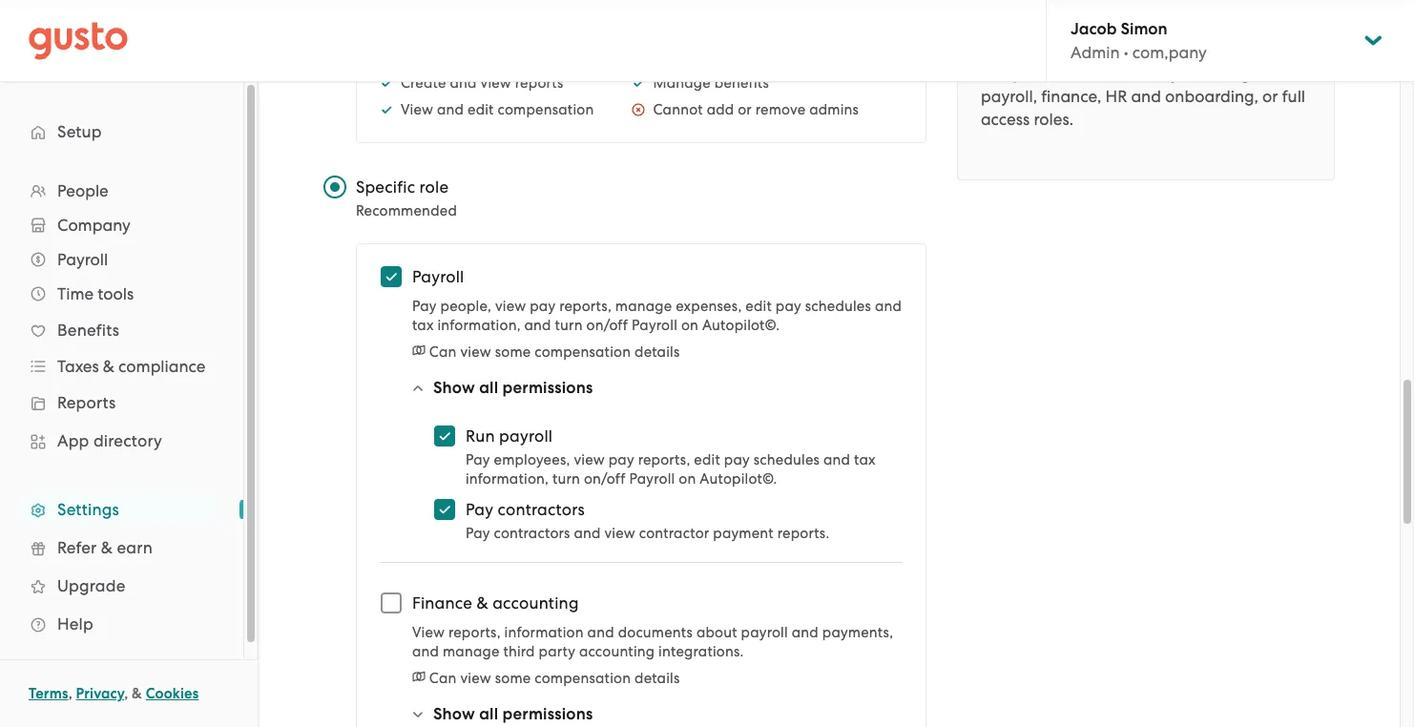 Task type: vqa. For each thing, say whether or not it's contained in the screenshot.
add team members at the left of page
no



Task type: locate. For each thing, give the bounding box(es) containing it.
turn inside pay people, view pay reports, manage expenses, edit pay schedules and tax information, and turn on/off payroll on autopilot©.
[[555, 317, 583, 334]]

0 vertical spatial all
[[479, 378, 499, 398]]

1 vertical spatial manage
[[443, 643, 500, 661]]

1 vertical spatial payroll
[[741, 624, 788, 642]]

manage left third
[[443, 643, 500, 661]]

finance
[[412, 594, 473, 613]]

1 horizontal spatial reports,
[[560, 298, 612, 315]]

view inside list
[[401, 101, 434, 118]]

1 vertical spatial permissions
[[503, 705, 593, 725]]

autopilot©. down expenses,
[[703, 317, 780, 334]]

cannot
[[653, 101, 703, 118]]

pay contractors
[[466, 500, 585, 519]]

show
[[433, 378, 475, 398], [433, 705, 475, 725]]

and
[[450, 74, 477, 92], [1132, 87, 1162, 106], [437, 101, 464, 118], [875, 298, 902, 315], [525, 317, 552, 334], [824, 452, 851, 469], [574, 525, 601, 542], [588, 624, 615, 642], [792, 624, 819, 642], [412, 643, 439, 661]]

1 vertical spatial view
[[412, 624, 445, 642]]

None checkbox
[[424, 489, 466, 531]]

0 vertical spatial turn
[[555, 317, 583, 334]]

view right the people,
[[495, 298, 526, 315]]

finance & accounting
[[412, 594, 579, 613]]

on/off
[[587, 317, 628, 334], [584, 471, 626, 488]]

data
[[1093, 64, 1129, 83]]

on
[[682, 317, 699, 334], [679, 471, 696, 488]]

list containing people
[[0, 174, 243, 643]]

edit inside the pay employees, view pay reports, edit pay schedules and tax information, turn on/off payroll on autopilot©.
[[694, 452, 721, 469]]

0 horizontal spatial manage
[[443, 643, 500, 661]]

details for finance & accounting
[[635, 670, 680, 687]]

time
[[57, 285, 94, 304]]

manage
[[616, 298, 672, 315], [443, 643, 500, 661]]

0 vertical spatial some
[[495, 344, 531, 361]]

1 vertical spatial all
[[479, 705, 499, 725]]

1 horizontal spatial ,
[[124, 685, 128, 703]]

assigned
[[1213, 64, 1280, 83]]

pay inside pay people, view pay reports, manage expenses, edit pay schedules and tax information, and turn on/off payroll on autopilot©.
[[412, 298, 437, 315]]

compensation down reports
[[498, 101, 594, 118]]

1 vertical spatial can
[[429, 670, 457, 687]]

contractors down pay contractors
[[494, 525, 571, 542]]

1 can from the top
[[429, 344, 457, 361]]

they
[[1147, 64, 1180, 83]]

people,
[[441, 298, 492, 315]]

pay
[[412, 298, 437, 315], [466, 452, 490, 469], [466, 500, 494, 519], [466, 525, 490, 542]]

app directory
[[57, 432, 162, 451]]

schedules
[[806, 298, 872, 315], [754, 452, 820, 469]]

information, down the employees,
[[466, 471, 549, 488]]

on up contractor
[[679, 471, 696, 488]]

payroll up the people,
[[412, 267, 464, 286]]

or right the add on the top
[[738, 101, 752, 118]]

gusto navigation element
[[0, 82, 243, 674]]

edit up contractor
[[694, 452, 721, 469]]

jacob
[[1071, 19, 1117, 39]]

0 vertical spatial schedules
[[806, 298, 872, 315]]

2 horizontal spatial list
[[632, 0, 859, 119]]

0 vertical spatial can
[[429, 344, 457, 361]]

tax inside pay people, view pay reports, manage expenses, edit pay schedules and tax information, and turn on/off payroll on autopilot©.
[[412, 317, 434, 334]]

1 vertical spatial accounting
[[579, 643, 655, 661]]

information,
[[438, 317, 521, 334], [466, 471, 549, 488]]

view down the people,
[[461, 344, 492, 361]]

2 horizontal spatial reports,
[[638, 452, 691, 469]]

, left the privacy
[[68, 685, 72, 703]]

Finance & accounting checkbox
[[370, 582, 412, 624]]

0 vertical spatial show all permissions
[[433, 378, 593, 398]]

company
[[57, 216, 131, 235]]

autopilot©. up the 'payment'
[[700, 471, 778, 488]]

time tools button
[[19, 277, 224, 311]]

pay right the people,
[[530, 298, 556, 315]]

0 vertical spatial can view some compensation details
[[429, 344, 680, 361]]

view inside view reports, information and documents about payroll and payments, and manage third party accounting integrations.
[[412, 624, 445, 642]]

turn inside the pay employees, view pay reports, edit pay schedules and tax information, turn on/off payroll on autopilot©.
[[553, 471, 581, 488]]

1 can view some compensation details from the top
[[429, 344, 680, 361]]

1 vertical spatial show
[[433, 705, 475, 725]]

schedules inside the pay employees, view pay reports, edit pay schedules and tax information, turn on/off payroll on autopilot©.
[[754, 452, 820, 469]]

1 vertical spatial on
[[679, 471, 696, 488]]

com,pany
[[1133, 43, 1207, 62]]

accounting
[[493, 594, 579, 613], [579, 643, 655, 661]]

1 vertical spatial autopilot©.
[[700, 471, 778, 488]]

2 some from the top
[[495, 670, 531, 687]]

setup
[[57, 122, 102, 141]]

1 horizontal spatial or
[[1228, 41, 1244, 60]]

or up assigned
[[1228, 41, 1244, 60]]

can down the people,
[[429, 344, 457, 361]]

compensation down pay people, view pay reports, manage expenses, edit pay schedules and tax information, and turn on/off payroll on autopilot©.
[[535, 344, 631, 361]]

1 details from the top
[[635, 344, 680, 361]]

create
[[401, 74, 446, 92]]

1 horizontal spatial tax
[[854, 452, 876, 469]]

on inside the pay employees, view pay reports, edit pay schedules and tax information, turn on/off payroll on autopilot©.
[[679, 471, 696, 488]]

privacy link
[[76, 685, 124, 703]]

manage left expenses,
[[616, 298, 672, 315]]

payroll button
[[19, 243, 224, 277]]

, left cookies
[[124, 685, 128, 703]]

& for taxes
[[103, 357, 114, 376]]

0 vertical spatial permissions
[[503, 378, 593, 398]]

0 vertical spatial information,
[[438, 317, 521, 334]]

view reports, information and documents about payroll and payments, and manage third party accounting integrations.
[[412, 624, 894, 661]]

2 show all permissions from the top
[[433, 705, 593, 725]]

2 permissions from the top
[[503, 705, 593, 725]]

& inside dropdown button
[[103, 357, 114, 376]]

1 vertical spatial on/off
[[584, 471, 626, 488]]

0 vertical spatial reports,
[[560, 298, 612, 315]]

0 vertical spatial autopilot©.
[[703, 317, 780, 334]]

pay up pay contractors and view contractor payment reports.
[[609, 452, 635, 469]]

payroll
[[499, 427, 553, 446], [741, 624, 788, 642]]

can view some compensation details
[[429, 344, 680, 361], [429, 670, 680, 687]]

0 vertical spatial details
[[635, 344, 680, 361]]

1 show all permissions from the top
[[433, 378, 593, 398]]

some for payroll
[[495, 344, 531, 361]]

upgrade
[[57, 577, 126, 596]]

view down create at the top of page
[[401, 101, 434, 118]]

pay
[[530, 298, 556, 315], [776, 298, 802, 315], [609, 452, 635, 469], [724, 452, 750, 469]]

show all permissions up run payroll
[[433, 378, 593, 398]]

on/off inside pay people, view pay reports, manage expenses, edit pay schedules and tax information, and turn on/off payroll on autopilot©.
[[587, 317, 628, 334]]

payroll
[[57, 250, 108, 269], [412, 267, 464, 286], [632, 317, 678, 334], [630, 471, 675, 488]]

& left cookies
[[132, 685, 142, 703]]

2 horizontal spatial or
[[1263, 87, 1279, 106]]

cookies button
[[146, 683, 199, 706]]

edit right expenses,
[[746, 298, 772, 315]]

2 can from the top
[[429, 670, 457, 687]]

details down view reports, information and documents about payroll and payments, and manage third party accounting integrations.
[[635, 670, 680, 687]]

0 vertical spatial contractors
[[498, 500, 585, 519]]

reports, for turn
[[560, 298, 612, 315]]

1 horizontal spatial list
[[380, 0, 594, 119]]

&
[[103, 357, 114, 376], [101, 538, 113, 558], [477, 594, 489, 613], [132, 685, 142, 703]]

jacob simon admin • com,pany
[[1071, 19, 1207, 62]]

0 horizontal spatial reports,
[[449, 624, 501, 642]]

0 vertical spatial accounting
[[493, 594, 579, 613]]

0 horizontal spatial ,
[[68, 685, 72, 703]]

0 vertical spatial manage
[[616, 298, 672, 315]]

view
[[481, 74, 512, 92], [495, 298, 526, 315], [461, 344, 492, 361], [574, 452, 605, 469], [605, 525, 636, 542], [461, 670, 492, 687]]

are
[[1184, 64, 1209, 83]]

compensation inside admins in gusto can only access or edit compensation data if they are assigned to payroll, finance, hr and onboarding, or full access roles.
[[981, 64, 1089, 83]]

1 vertical spatial can view some compensation details
[[429, 670, 680, 687]]

can view some compensation details for finance & accounting
[[429, 670, 680, 687]]

1 vertical spatial reports,
[[638, 452, 691, 469]]

1 show from the top
[[433, 378, 475, 398]]

or
[[1228, 41, 1244, 60], [1263, 87, 1279, 106], [738, 101, 752, 118]]

& right taxes
[[103, 357, 114, 376]]

can down finance
[[429, 670, 457, 687]]

0 horizontal spatial list
[[0, 174, 243, 643]]

if
[[1133, 64, 1143, 83]]

1 vertical spatial tax
[[854, 452, 876, 469]]

0 horizontal spatial or
[[738, 101, 752, 118]]

1 all from the top
[[479, 378, 499, 398]]

view
[[401, 101, 434, 118], [412, 624, 445, 642]]

pay right expenses,
[[776, 298, 802, 315]]

permissions up run payroll
[[503, 378, 593, 398]]

taxes & compliance button
[[19, 349, 224, 384]]

reports, inside the pay employees, view pay reports, edit pay schedules and tax information, turn on/off payroll on autopilot©.
[[638, 452, 691, 469]]

payroll down expenses,
[[632, 317, 678, 334]]

1 vertical spatial some
[[495, 670, 531, 687]]

information
[[505, 624, 584, 642]]

compliance
[[118, 357, 206, 376]]

2 all from the top
[[479, 705, 499, 725]]

0 vertical spatial show
[[433, 378, 475, 398]]

details
[[635, 344, 680, 361], [635, 670, 680, 687]]

0 vertical spatial view
[[401, 101, 434, 118]]

Payroll checkbox
[[370, 256, 412, 298]]

tax
[[412, 317, 434, 334], [854, 452, 876, 469]]

details down pay people, view pay reports, manage expenses, edit pay schedules and tax information, and turn on/off payroll on autopilot©.
[[635, 344, 680, 361]]

reports link
[[19, 386, 224, 420]]

payroll up pay contractors and view contractor payment reports.
[[630, 471, 675, 488]]

on inside pay people, view pay reports, manage expenses, edit pay schedules and tax information, and turn on/off payroll on autopilot©.
[[682, 317, 699, 334]]

access down 'payroll,'
[[981, 110, 1030, 129]]

payroll up the employees,
[[499, 427, 553, 446]]

details for payroll
[[635, 344, 680, 361]]

0 vertical spatial on
[[682, 317, 699, 334]]

edit
[[1248, 41, 1277, 60], [468, 101, 494, 118], [746, 298, 772, 315], [694, 452, 721, 469]]

reports.
[[778, 525, 830, 542]]

information, down the people,
[[438, 317, 521, 334]]

permissions down party
[[503, 705, 593, 725]]

1 horizontal spatial access
[[1175, 41, 1224, 60]]

party
[[539, 643, 576, 661]]

onboarding,
[[1166, 87, 1259, 106]]

& left earn
[[101, 538, 113, 558]]

on down expenses,
[[682, 317, 699, 334]]

1 vertical spatial details
[[635, 670, 680, 687]]

autopilot©.
[[703, 317, 780, 334], [700, 471, 778, 488]]

terms
[[29, 685, 68, 703]]

reports
[[515, 74, 564, 92]]

compensation down in
[[981, 64, 1089, 83]]

1 some from the top
[[495, 344, 531, 361]]

None checkbox
[[424, 415, 466, 457]]

2 vertical spatial reports,
[[449, 624, 501, 642]]

pay for pay people, view pay reports, manage expenses, edit pay schedules and tax information, and turn on/off payroll on autopilot©.
[[412, 298, 437, 315]]

show all permissions down third
[[433, 705, 593, 725]]

1 vertical spatial turn
[[553, 471, 581, 488]]

accounting down documents
[[579, 643, 655, 661]]

turn
[[555, 317, 583, 334], [553, 471, 581, 488]]

some up run payroll
[[495, 344, 531, 361]]

0 horizontal spatial payroll
[[499, 427, 553, 446]]

1 vertical spatial show all permissions
[[433, 705, 593, 725]]

payroll right about
[[741, 624, 788, 642]]

0 horizontal spatial tax
[[412, 317, 434, 334]]

1 vertical spatial contractors
[[494, 525, 571, 542]]

1 vertical spatial access
[[981, 110, 1030, 129]]

1 horizontal spatial manage
[[616, 298, 672, 315]]

access up "are"
[[1175, 41, 1224, 60]]

reports,
[[560, 298, 612, 315], [638, 452, 691, 469], [449, 624, 501, 642]]

1 vertical spatial schedules
[[754, 452, 820, 469]]

0 horizontal spatial access
[[981, 110, 1030, 129]]

can
[[429, 344, 457, 361], [429, 670, 457, 687]]

2 details from the top
[[635, 670, 680, 687]]

roles.
[[1034, 110, 1074, 129]]

admins
[[981, 41, 1037, 60]]

•
[[1124, 43, 1129, 62]]

earn
[[117, 538, 153, 558]]

payroll up time at the left top of the page
[[57, 250, 108, 269]]

2 can view some compensation details from the top
[[429, 670, 680, 687]]

list
[[380, 0, 594, 119], [632, 0, 859, 119], [0, 174, 243, 643]]

reports, inside pay people, view pay reports, manage expenses, edit pay schedules and tax information, and turn on/off payroll on autopilot©.
[[560, 298, 612, 315]]

view for view and edit compensation
[[401, 101, 434, 118]]

some down third
[[495, 670, 531, 687]]

& right finance
[[477, 594, 489, 613]]

0 vertical spatial on/off
[[587, 317, 628, 334]]

1 horizontal spatial payroll
[[741, 624, 788, 642]]

payroll inside pay people, view pay reports, manage expenses, edit pay schedules and tax information, and turn on/off payroll on autopilot©.
[[632, 317, 678, 334]]

or left full
[[1263, 87, 1279, 106]]

recommended
[[356, 202, 457, 220]]

refer & earn
[[57, 538, 153, 558]]

admin
[[1071, 43, 1120, 62]]

contractors for pay contractors
[[498, 500, 585, 519]]

contractors down the employees,
[[498, 500, 585, 519]]

1 vertical spatial information,
[[466, 471, 549, 488]]

in
[[1041, 41, 1055, 60]]

0 vertical spatial tax
[[412, 317, 434, 334]]

view down finance
[[412, 624, 445, 642]]

information, inside the pay employees, view pay reports, edit pay schedules and tax information, turn on/off payroll on autopilot©.
[[466, 471, 549, 488]]

edit up assigned
[[1248, 41, 1277, 60]]

accounting up information
[[493, 594, 579, 613]]

taxes & compliance
[[57, 357, 206, 376]]

some
[[495, 344, 531, 361], [495, 670, 531, 687]]

manage
[[653, 74, 711, 92]]

view right the employees,
[[574, 452, 605, 469]]

pay inside the pay employees, view pay reports, edit pay schedules and tax information, turn on/off payroll on autopilot©.
[[466, 452, 490, 469]]



Task type: describe. For each thing, give the bounding box(es) containing it.
cannot add or remove admins
[[653, 101, 859, 118]]

reports, inside view reports, information and documents about payroll and payments, and manage third party accounting integrations.
[[449, 624, 501, 642]]

help link
[[19, 607, 224, 642]]

information, inside pay people, view pay reports, manage expenses, edit pay schedules and tax information, and turn on/off payroll on autopilot©.
[[438, 317, 521, 334]]

to
[[1284, 64, 1300, 83]]

can
[[1108, 41, 1136, 60]]

payroll inside dropdown button
[[57, 250, 108, 269]]

settings
[[57, 500, 119, 519]]

payroll inside the pay employees, view pay reports, edit pay schedules and tax information, turn on/off payroll on autopilot©.
[[630, 471, 675, 488]]

app directory link
[[19, 424, 224, 458]]

payments,
[[823, 624, 894, 642]]

autopilot©. inside pay people, view pay reports, manage expenses, edit pay schedules and tax information, and turn on/off payroll on autopilot©.
[[703, 317, 780, 334]]

view inside pay people, view pay reports, manage expenses, edit pay schedules and tax information, and turn on/off payroll on autopilot©.
[[495, 298, 526, 315]]

third
[[503, 643, 535, 661]]

benefits
[[715, 74, 770, 92]]

payroll inside view reports, information and documents about payroll and payments, and manage third party accounting integrations.
[[741, 624, 788, 642]]

payroll,
[[981, 87, 1038, 106]]

terms link
[[29, 685, 68, 703]]

some for finance & accounting
[[495, 670, 531, 687]]

time tools
[[57, 285, 134, 304]]

view and edit compensation
[[401, 101, 594, 118]]

remove
[[756, 101, 806, 118]]

directory
[[93, 432, 162, 451]]

reports, for on
[[638, 452, 691, 469]]

1 , from the left
[[68, 685, 72, 703]]

2 , from the left
[[124, 685, 128, 703]]

setup link
[[19, 115, 224, 149]]

list containing create and view reports
[[380, 0, 594, 119]]

can for payroll
[[429, 344, 457, 361]]

add
[[707, 101, 735, 118]]

integrations.
[[659, 643, 744, 661]]

about
[[697, 624, 738, 642]]

accounting inside view reports, information and documents about payroll and payments, and manage third party accounting integrations.
[[579, 643, 655, 661]]

reports
[[57, 393, 116, 412]]

cookies
[[146, 685, 199, 703]]

employees,
[[494, 452, 571, 469]]

0 vertical spatial payroll
[[499, 427, 553, 446]]

full
[[1283, 87, 1306, 106]]

tools
[[98, 285, 134, 304]]

manage inside view reports, information and documents about payroll and payments, and manage third party accounting integrations.
[[443, 643, 500, 661]]

edit down create and view reports
[[468, 101, 494, 118]]

terms , privacy , & cookies
[[29, 685, 199, 703]]

run payroll
[[466, 427, 553, 446]]

simon
[[1121, 19, 1168, 39]]

help
[[57, 615, 93, 634]]

benefits link
[[19, 313, 224, 348]]

settings link
[[19, 493, 224, 527]]

autopilot©. inside the pay employees, view pay reports, edit pay schedules and tax information, turn on/off payroll on autopilot©.
[[700, 471, 778, 488]]

company button
[[19, 208, 224, 243]]

create and view reports
[[401, 74, 564, 92]]

documents
[[618, 624, 693, 642]]

and inside the pay employees, view pay reports, edit pay schedules and tax information, turn on/off payroll on autopilot©.
[[824, 452, 851, 469]]

edit inside admins in gusto can only access or edit compensation data if they are assigned to payroll, finance, hr and onboarding, or full access roles.
[[1248, 41, 1277, 60]]

contractor
[[639, 525, 710, 542]]

people button
[[19, 174, 224, 208]]

can for finance & accounting
[[429, 670, 457, 687]]

specific role
[[356, 178, 449, 197]]

2 show from the top
[[433, 705, 475, 725]]

expenses,
[[676, 298, 742, 315]]

Specific role radio
[[314, 166, 356, 208]]

pay people, view pay reports, manage expenses, edit pay schedules and tax information, and turn on/off payroll on autopilot©.
[[412, 298, 902, 334]]

pay for pay contractors
[[466, 500, 494, 519]]

can view some compensation details for payroll
[[429, 344, 680, 361]]

hr
[[1106, 87, 1128, 106]]

list containing manage benefits
[[632, 0, 859, 119]]

people
[[57, 181, 109, 200]]

and inside admins in gusto can only access or edit compensation data if they are assigned to payroll, finance, hr and onboarding, or full access roles.
[[1132, 87, 1162, 106]]

pay for pay employees, view pay reports, edit pay schedules and tax information, turn on/off payroll on autopilot©.
[[466, 452, 490, 469]]

payment
[[713, 525, 774, 542]]

on/off inside the pay employees, view pay reports, edit pay schedules and tax information, turn on/off payroll on autopilot©.
[[584, 471, 626, 488]]

view left contractor
[[605, 525, 636, 542]]

admins in gusto can only access or edit compensation data if they are assigned to payroll, finance, hr and onboarding, or full access roles.
[[981, 41, 1306, 129]]

role
[[420, 178, 449, 197]]

specific
[[356, 178, 415, 197]]

pay contractors and view contractor payment reports.
[[466, 525, 830, 542]]

gusto
[[1059, 41, 1104, 60]]

view up view and edit compensation in the top left of the page
[[481, 74, 512, 92]]

compensation inside list
[[498, 101, 594, 118]]

benefits
[[57, 321, 119, 340]]

view inside the pay employees, view pay reports, edit pay schedules and tax information, turn on/off payroll on autopilot©.
[[574, 452, 605, 469]]

pay for pay contractors and view contractor payment reports.
[[466, 525, 490, 542]]

view down finance & accounting
[[461, 670, 492, 687]]

& for finance
[[477, 594, 489, 613]]

view for view reports, information and documents about payroll and payments, and manage third party accounting integrations.
[[412, 624, 445, 642]]

manage inside pay people, view pay reports, manage expenses, edit pay schedules and tax information, and turn on/off payroll on autopilot©.
[[616, 298, 672, 315]]

0 vertical spatial access
[[1175, 41, 1224, 60]]

manage benefits
[[653, 74, 770, 92]]

edit inside pay people, view pay reports, manage expenses, edit pay schedules and tax information, and turn on/off payroll on autopilot©.
[[746, 298, 772, 315]]

refer
[[57, 538, 97, 558]]

upgrade link
[[19, 569, 224, 603]]

contractors for pay contractors and view contractor payment reports.
[[494, 525, 571, 542]]

pay up the 'payment'
[[724, 452, 750, 469]]

run
[[466, 427, 495, 446]]

finance,
[[1042, 87, 1102, 106]]

admins
[[810, 101, 859, 118]]

privacy
[[76, 685, 124, 703]]

home image
[[29, 21, 128, 60]]

taxes
[[57, 357, 99, 376]]

schedules inside pay people, view pay reports, manage expenses, edit pay schedules and tax information, and turn on/off payroll on autopilot©.
[[806, 298, 872, 315]]

only
[[1140, 41, 1171, 60]]

refer & earn link
[[19, 531, 224, 565]]

app
[[57, 432, 89, 451]]

pay employees, view pay reports, edit pay schedules and tax information, turn on/off payroll on autopilot©.
[[466, 452, 876, 488]]

& for refer
[[101, 538, 113, 558]]

tax inside the pay employees, view pay reports, edit pay schedules and tax information, turn on/off payroll on autopilot©.
[[854, 452, 876, 469]]

compensation down party
[[535, 670, 631, 687]]

1 permissions from the top
[[503, 378, 593, 398]]



